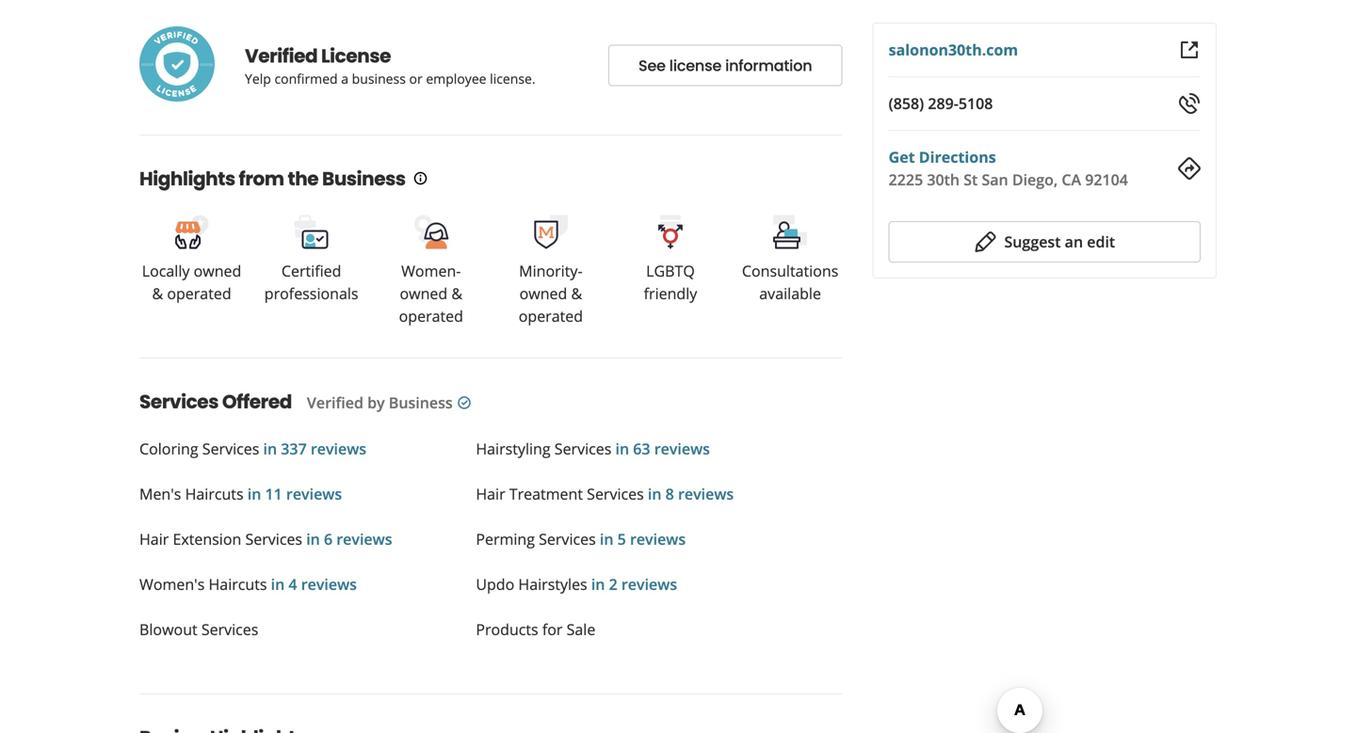 Task type: describe. For each thing, give the bounding box(es) containing it.
reviews for in 2 reviews
[[622, 575, 677, 595]]

2
[[609, 575, 618, 595]]

hairstyles
[[518, 575, 587, 595]]

friendly
[[644, 283, 697, 304]]

women_owned_operated image
[[412, 213, 450, 251]]

services up 5
[[587, 484, 644, 504]]

coloring
[[139, 439, 198, 459]]

92104
[[1085, 170, 1128, 190]]

& for locally
[[152, 283, 163, 304]]

hair for hair treatment services in 8 reviews
[[476, 484, 505, 504]]

reviews right "6"
[[337, 529, 392, 550]]

locally_owned_operated image
[[173, 213, 211, 251]]

st
[[964, 170, 978, 190]]

coloring services in 337 reviews
[[139, 439, 366, 459]]

extension
[[173, 529, 241, 550]]

24 directions v2 image
[[1178, 157, 1201, 180]]

in for 2
[[591, 575, 605, 595]]

products for sale
[[476, 620, 596, 640]]

certified_professionals image
[[293, 213, 330, 251]]

highlights
[[139, 166, 235, 192]]

services offered element
[[109, 358, 843, 664]]

hair extension services in 6 reviews
[[139, 529, 392, 550]]

services up men's haircuts in 11 reviews
[[202, 439, 259, 459]]

in 4 reviews link
[[267, 575, 357, 595]]

4
[[289, 575, 297, 595]]

reviews for in 11 reviews
[[286, 484, 342, 504]]

products
[[476, 620, 538, 640]]

11
[[265, 484, 282, 504]]

professionals
[[264, 283, 358, 304]]

in for 337
[[263, 439, 277, 459]]

in for 63
[[616, 439, 629, 459]]

salonon30th.com
[[889, 40, 1018, 60]]

owned for locally
[[194, 261, 241, 281]]

perming services in 5 reviews
[[476, 529, 686, 550]]

6
[[324, 529, 333, 550]]

lgbtq_friendly image
[[652, 213, 689, 251]]

minority- owned & operated
[[519, 261, 583, 326]]

30th
[[927, 170, 960, 190]]

business
[[352, 70, 406, 88]]

blowout
[[139, 620, 197, 640]]

in for 4
[[271, 575, 285, 595]]

operated for women- owned & operated
[[399, 306, 463, 326]]

get directions link
[[889, 147, 996, 167]]

in 6 reviews link
[[302, 529, 392, 550]]

0 vertical spatial business
[[322, 166, 406, 192]]

services down women's haircuts in 4 reviews
[[201, 620, 258, 640]]

in for 11
[[247, 484, 261, 504]]

in 337 reviews link
[[259, 439, 366, 459]]

services offered
[[139, 389, 292, 415]]

& for women-
[[451, 283, 462, 304]]

lgbtq friendly
[[644, 261, 697, 304]]

information
[[725, 55, 812, 76]]

diego,
[[1012, 170, 1058, 190]]

men's haircuts in 11 reviews
[[139, 484, 342, 504]]

consultations_available image
[[771, 213, 809, 251]]

a
[[341, 70, 349, 88]]

in 11 reviews link
[[244, 484, 342, 504]]

in 2 reviews link
[[587, 575, 677, 595]]

san
[[982, 170, 1008, 190]]

(858) 289-5108
[[889, 93, 993, 113]]

owned for minority-
[[520, 283, 567, 304]]

men's
[[139, 484, 181, 504]]

business inside services offered element
[[389, 393, 453, 413]]

24 phone v2 image
[[1178, 92, 1201, 115]]

verified license yelp confirmed a business or employee license.
[[245, 43, 536, 88]]

certified professionals
[[264, 261, 358, 304]]

in left 8 on the bottom of page
[[648, 484, 662, 504]]

suggest
[[1004, 232, 1061, 252]]

lgbtq
[[646, 261, 695, 281]]

for
[[542, 620, 563, 640]]

license
[[669, 55, 722, 76]]

license
[[321, 43, 391, 69]]

updo hairstyles in 2 reviews
[[476, 575, 677, 595]]

hairstyling
[[476, 439, 551, 459]]

or
[[409, 70, 423, 88]]

hair treatment services in 8 reviews
[[476, 484, 734, 504]]

8
[[666, 484, 674, 504]]

reviews for in 63 reviews
[[654, 439, 710, 459]]

blowout services
[[139, 620, 258, 640]]

license.
[[490, 70, 536, 88]]

treatment
[[509, 484, 583, 504]]

employee
[[426, 70, 486, 88]]



Task type: vqa. For each thing, say whether or not it's contained in the screenshot.


Task type: locate. For each thing, give the bounding box(es) containing it.
operated for locally owned & operated
[[167, 283, 231, 304]]

0 vertical spatial verified
[[245, 43, 318, 69]]

verified inside verified license yelp confirmed a business or employee license.
[[245, 43, 318, 69]]

reviews for in 337 reviews
[[311, 439, 366, 459]]

2 horizontal spatial operated
[[519, 306, 583, 326]]

in left 2
[[591, 575, 605, 595]]

services up hair treatment services in 8 reviews
[[555, 439, 612, 459]]

& down minority-
[[571, 283, 582, 304]]

in left '11'
[[247, 484, 261, 504]]

minority_owned_operated image
[[532, 213, 570, 251]]

available
[[759, 283, 821, 304]]

the
[[288, 166, 319, 192]]

owned
[[194, 261, 241, 281], [400, 283, 448, 304], [520, 283, 567, 304]]

in left "6"
[[306, 529, 320, 550]]

24 pencil v2 image
[[974, 231, 997, 253]]

0 horizontal spatial operated
[[167, 283, 231, 304]]

& inside locally owned & operated
[[152, 283, 163, 304]]

women's haircuts in 4 reviews
[[139, 575, 357, 595]]

2 horizontal spatial &
[[571, 283, 582, 304]]

1 horizontal spatial owned
[[400, 283, 448, 304]]

haircuts for men's haircuts
[[185, 484, 244, 504]]

see license information
[[639, 55, 812, 76]]

0 horizontal spatial &
[[152, 283, 163, 304]]

business
[[322, 166, 406, 192], [389, 393, 453, 413]]

24 external link v2 image
[[1178, 39, 1201, 61]]

locally
[[142, 261, 190, 281]]

highlights from the business
[[139, 166, 406, 192]]

0 vertical spatial hair
[[476, 484, 505, 504]]

2 & from the left
[[451, 283, 462, 304]]

minority-
[[519, 261, 583, 281]]

3 & from the left
[[571, 283, 582, 304]]

haircuts down hair extension services in 6 reviews
[[209, 575, 267, 595]]

updo
[[476, 575, 514, 595]]

1 horizontal spatial operated
[[399, 306, 463, 326]]

operated for minority- owned & operated
[[519, 306, 583, 326]]

owned down women-
[[400, 283, 448, 304]]

verified for by
[[307, 393, 363, 413]]

verified inside services offered element
[[307, 393, 363, 413]]

reviews for in 4 reviews
[[301, 575, 357, 595]]

2 horizontal spatial owned
[[520, 283, 567, 304]]

suggest an edit button
[[889, 221, 1201, 263]]

5
[[618, 529, 626, 550]]

consultations available
[[742, 261, 839, 304]]

& inside minority- owned & operated
[[571, 283, 582, 304]]

sale
[[567, 620, 596, 640]]

services up updo hairstyles in 2 reviews on the bottom of page
[[539, 529, 596, 550]]

directions
[[919, 147, 996, 167]]

women- owned & operated
[[399, 261, 463, 326]]

0 horizontal spatial hair
[[139, 529, 169, 550]]

in left 5
[[600, 529, 614, 550]]

offered
[[222, 389, 292, 415]]

owned down 'locally_owned_operated' icon
[[194, 261, 241, 281]]

ca
[[1062, 170, 1081, 190]]

reviews right '4'
[[301, 575, 357, 595]]

in 5 reviews link
[[596, 529, 686, 550]]

reviews
[[311, 439, 366, 459], [654, 439, 710, 459], [286, 484, 342, 504], [678, 484, 734, 504], [337, 529, 392, 550], [630, 529, 686, 550], [301, 575, 357, 595], [622, 575, 677, 595]]

1 vertical spatial verified
[[307, 393, 363, 413]]

services down '11'
[[245, 529, 302, 550]]

certified
[[282, 261, 341, 281]]

consultations
[[742, 261, 839, 281]]

salonon30th.com link
[[889, 40, 1018, 60]]

hair
[[476, 484, 505, 504], [139, 529, 169, 550]]

& down locally
[[152, 283, 163, 304]]

verified
[[245, 43, 318, 69], [307, 393, 363, 413]]

women-
[[401, 261, 461, 281]]

info icon image
[[413, 171, 428, 186], [413, 171, 428, 186]]

hair up perming
[[476, 484, 505, 504]]

operated down women-
[[399, 306, 463, 326]]

operated down locally
[[167, 283, 231, 304]]

owned inside minority- owned & operated
[[520, 283, 567, 304]]

hairstyling services in 63 reviews
[[476, 439, 710, 459]]

owned for women-
[[400, 283, 448, 304]]

in for 5
[[600, 529, 614, 550]]

haircuts up extension
[[185, 484, 244, 504]]

yelp
[[245, 70, 271, 88]]

see
[[639, 55, 666, 76]]

5108
[[959, 93, 993, 113]]

0 horizontal spatial owned
[[194, 261, 241, 281]]

1 & from the left
[[152, 283, 163, 304]]

women's
[[139, 575, 205, 595]]

1 horizontal spatial hair
[[476, 484, 505, 504]]

haircuts for women's haircuts
[[209, 575, 267, 595]]

289-
[[928, 93, 959, 113]]

get directions 2225 30th st san diego, ca 92104
[[889, 147, 1128, 190]]

owned inside locally owned & operated
[[194, 261, 241, 281]]

16 checkmark badged v2 image
[[457, 396, 472, 411]]

63
[[633, 439, 650, 459]]

& down women-
[[451, 283, 462, 304]]

confirmed
[[274, 70, 338, 88]]

reviews right 5
[[630, 529, 686, 550]]

&
[[152, 283, 163, 304], [451, 283, 462, 304], [571, 283, 582, 304]]

hair down men's
[[139, 529, 169, 550]]

in left 337
[[263, 439, 277, 459]]

owned down minority-
[[520, 283, 567, 304]]

an
[[1065, 232, 1083, 252]]

hair for hair extension services in 6 reviews
[[139, 529, 169, 550]]

get
[[889, 147, 915, 167]]

verified left by
[[307, 393, 363, 413]]

reviews right '11'
[[286, 484, 342, 504]]

see license information button
[[608, 45, 843, 86]]

in left '4'
[[271, 575, 285, 595]]

337
[[281, 439, 307, 459]]

by
[[367, 393, 385, 413]]

reviews right 2
[[622, 575, 677, 595]]

business right the
[[322, 166, 406, 192]]

in 63 reviews link
[[612, 439, 710, 459]]

(858)
[[889, 93, 924, 113]]

& inside women- owned & operated
[[451, 283, 462, 304]]

in 8 reviews link
[[644, 484, 734, 504]]

reviews right the "63"
[[654, 439, 710, 459]]

& for minority-
[[571, 283, 582, 304]]

reviews right 8 on the bottom of page
[[678, 484, 734, 504]]

0 vertical spatial haircuts
[[185, 484, 244, 504]]

operated inside locally owned & operated
[[167, 283, 231, 304]]

locally owned & operated
[[142, 261, 241, 304]]

reviews for in 5 reviews
[[630, 529, 686, 550]]

reviews right 337
[[311, 439, 366, 459]]

owned inside women- owned & operated
[[400, 283, 448, 304]]

suggest an edit
[[1004, 232, 1115, 252]]

services
[[139, 389, 218, 415], [202, 439, 259, 459], [555, 439, 612, 459], [587, 484, 644, 504], [245, 529, 302, 550], [539, 529, 596, 550], [201, 620, 258, 640]]

2225
[[889, 170, 923, 190]]

perming
[[476, 529, 535, 550]]

operated
[[167, 283, 231, 304], [399, 306, 463, 326], [519, 306, 583, 326]]

verified up yelp
[[245, 43, 318, 69]]

services up 'coloring'
[[139, 389, 218, 415]]

business left 16 checkmark badged v2 icon
[[389, 393, 453, 413]]

1 vertical spatial haircuts
[[209, 575, 267, 595]]

in left the "63"
[[616, 439, 629, 459]]

verified by business
[[307, 393, 453, 413]]

verified for license
[[245, 43, 318, 69]]

from
[[239, 166, 284, 192]]

1 horizontal spatial &
[[451, 283, 462, 304]]

edit
[[1087, 232, 1115, 252]]

1 vertical spatial hair
[[139, 529, 169, 550]]

1 vertical spatial business
[[389, 393, 453, 413]]

operated down minority-
[[519, 306, 583, 326]]



